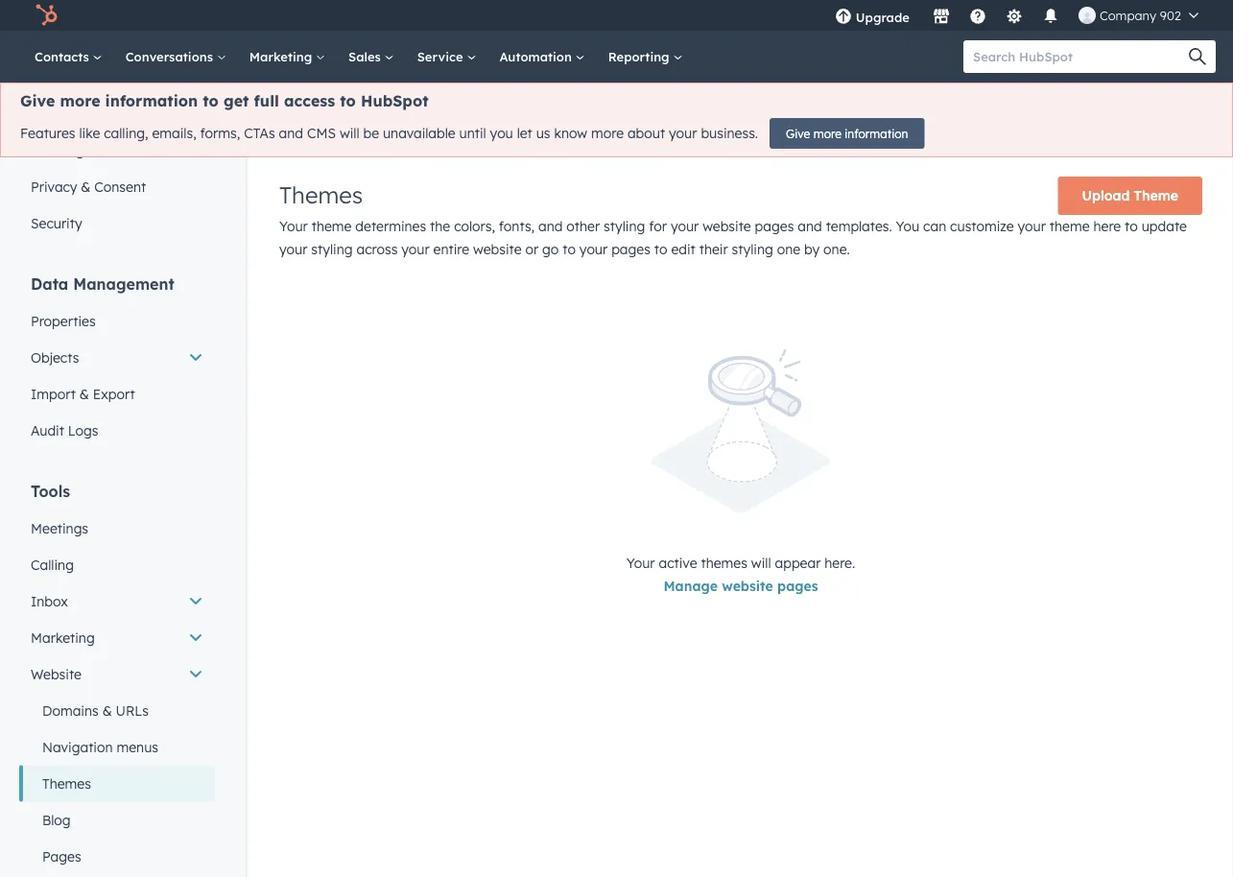 Task type: vqa. For each thing, say whether or not it's contained in the screenshot.
a
no



Task type: describe. For each thing, give the bounding box(es) containing it.
security link
[[19, 205, 215, 242]]

0 horizontal spatial styling
[[311, 241, 353, 258]]

import
[[31, 386, 76, 403]]

audit
[[31, 422, 64, 439]]

your theme determines the colors, fonts, and other styling for your website pages and templates. you can customize your theme here to update your styling across your entire website or go to your pages to edit their styling one by one.
[[279, 218, 1187, 258]]

appear
[[775, 554, 821, 571]]

upload
[[1082, 187, 1130, 204]]

service link
[[406, 31, 488, 83]]

give more information to get full access to hubspot
[[20, 91, 429, 110]]

company
[[1100, 7, 1157, 23]]

to right access
[[340, 91, 356, 110]]

your left across
[[279, 241, 308, 258]]

templates.
[[826, 218, 892, 235]]

by
[[804, 241, 820, 258]]

0 vertical spatial website
[[703, 218, 751, 235]]

or
[[525, 241, 539, 258]]

give more information link
[[770, 118, 925, 149]]

domains & urls
[[42, 703, 149, 719]]

settings link
[[994, 0, 1035, 31]]

notifications image
[[1042, 9, 1060, 26]]

blog
[[42, 812, 71, 829]]

pages inside your active themes will appear here. manage website pages
[[778, 577, 818, 594]]

you
[[490, 125, 513, 142]]

sales
[[348, 48, 385, 64]]

edit
[[671, 241, 696, 258]]

privacy & consent link
[[19, 169, 215, 205]]

hubspot image
[[35, 4, 58, 27]]

your down determines
[[401, 241, 430, 258]]

1 vertical spatial pages
[[612, 241, 651, 258]]

one.
[[824, 241, 850, 258]]

unavailable
[[383, 125, 456, 142]]

access
[[284, 91, 335, 110]]

tracking code
[[31, 142, 121, 159]]

themes for themes 'banner'
[[279, 180, 363, 209]]

themes link
[[19, 766, 215, 802]]

data management element
[[19, 274, 215, 449]]

give for give more information to get full access to hubspot
[[20, 91, 55, 110]]

audit logs link
[[19, 413, 215, 449]]

give for give more information
[[786, 126, 810, 141]]

forms,
[[200, 125, 240, 142]]

entire
[[433, 241, 470, 258]]

be
[[363, 125, 379, 142]]

your up edit
[[671, 218, 699, 235]]

us
[[536, 125, 551, 142]]

urls
[[116, 703, 149, 719]]

business.
[[701, 125, 758, 142]]

theme
[[1134, 187, 1179, 204]]

until
[[459, 125, 486, 142]]

logs
[[68, 422, 98, 439]]

website button
[[19, 657, 215, 693]]

alert containing your active themes will appear here.
[[279, 349, 1203, 597]]

your right about
[[669, 125, 697, 142]]

tracking
[[31, 142, 84, 159]]

here.
[[825, 554, 855, 571]]

inbox button
[[19, 584, 215, 620]]

marketplaces image
[[933, 9, 950, 26]]

properties
[[31, 313, 96, 330]]

export
[[93, 386, 135, 403]]

website inside your active themes will appear here. manage website pages
[[722, 577, 773, 594]]

your active themes will appear here. manage website pages
[[627, 554, 855, 594]]

to left get
[[203, 91, 219, 110]]

blog link
[[19, 802, 215, 839]]

full
[[254, 91, 279, 110]]

meetings link
[[19, 511, 215, 547]]

give more information
[[786, 126, 908, 141]]

about
[[628, 125, 665, 142]]

your for your active themes will appear here. manage website pages
[[627, 554, 655, 571]]

more for give more information
[[814, 126, 842, 141]]

marketplaces button
[[921, 0, 962, 31]]

other
[[567, 218, 600, 235]]

your down other
[[580, 241, 608, 258]]

reporting
[[608, 48, 673, 64]]

your right customize
[[1018, 218, 1046, 235]]

calling
[[31, 557, 74, 574]]

data management
[[31, 275, 174, 294]]

pages
[[42, 849, 81, 865]]

upload theme button
[[1058, 177, 1203, 215]]

marketing button
[[19, 620, 215, 657]]

2 theme from the left
[[1050, 218, 1090, 235]]

themes
[[701, 554, 748, 571]]

service
[[417, 48, 467, 64]]

update
[[1142, 218, 1187, 235]]

0 vertical spatial will
[[340, 125, 360, 142]]

tracking code link
[[19, 132, 215, 169]]

privacy & consent
[[31, 179, 146, 195]]

automation
[[500, 48, 576, 64]]

objects
[[31, 349, 79, 366]]

security
[[31, 215, 82, 232]]

help button
[[962, 0, 994, 31]]

meetings
[[31, 520, 88, 537]]

website
[[31, 666, 81, 683]]

features like calling, emails, forms, ctas and cms will be unavailable until you let us know more about your business.
[[20, 125, 758, 142]]



Task type: locate. For each thing, give the bounding box(es) containing it.
across
[[357, 241, 398, 258]]

1 vertical spatial &
[[79, 386, 89, 403]]

colors,
[[454, 218, 495, 235]]

1 horizontal spatial theme
[[1050, 218, 1090, 235]]

marketing link
[[238, 31, 337, 83]]

2 horizontal spatial styling
[[732, 241, 773, 258]]

company 902
[[1100, 7, 1182, 23]]

navigation menus
[[42, 739, 158, 756]]

your inside your theme determines the colors, fonts, and other styling for your website pages and templates. you can customize your theme here to update your styling across your entire website or go to your pages to edit their styling one by one.
[[279, 218, 308, 235]]

reporting link
[[597, 31, 694, 83]]

like
[[79, 125, 100, 142]]

& for urls
[[102, 703, 112, 719]]

and up the by
[[798, 218, 822, 235]]

notifications button
[[1035, 0, 1067, 31]]

more for give more information to get full access to hubspot
[[60, 91, 100, 110]]

marketing inside button
[[31, 630, 95, 646]]

0 horizontal spatial theme
[[312, 218, 352, 235]]

1 horizontal spatial your
[[627, 554, 655, 571]]

themes
[[279, 180, 363, 209], [42, 776, 91, 792]]

theme left determines
[[312, 218, 352, 235]]

1 horizontal spatial marketing
[[249, 48, 316, 64]]

and up go
[[538, 218, 563, 235]]

themes down 'cms'
[[279, 180, 363, 209]]

themes inside 'banner'
[[279, 180, 363, 209]]

& right privacy
[[81, 179, 91, 195]]

0 vertical spatial information
[[105, 91, 198, 110]]

to
[[203, 91, 219, 110], [340, 91, 356, 110], [1125, 218, 1138, 235], [563, 241, 576, 258], [654, 241, 668, 258]]

1 vertical spatial give
[[786, 126, 810, 141]]

let
[[517, 125, 532, 142]]

menu containing company 902
[[823, 0, 1210, 38]]

1 vertical spatial your
[[627, 554, 655, 571]]

pages down the 'appear'
[[778, 577, 818, 594]]

1 horizontal spatial and
[[538, 218, 563, 235]]

styling left across
[[311, 241, 353, 258]]

here
[[1094, 218, 1121, 235]]

0 horizontal spatial marketing
[[31, 630, 95, 646]]

themes up blog
[[42, 776, 91, 792]]

audit logs
[[31, 422, 98, 439]]

1 horizontal spatial more
[[591, 125, 624, 142]]

pages up one
[[755, 218, 794, 235]]

search button
[[1180, 40, 1216, 73]]

0 horizontal spatial more
[[60, 91, 100, 110]]

theme left here
[[1050, 218, 1090, 235]]

Search HubSpot search field
[[964, 40, 1199, 73]]

information up templates.
[[845, 126, 908, 141]]

get
[[224, 91, 249, 110]]

emails,
[[152, 125, 196, 142]]

domains
[[42, 703, 99, 719]]

& inside domains & urls link
[[102, 703, 112, 719]]

objects button
[[19, 340, 215, 376]]

can
[[923, 218, 947, 235]]

styling
[[604, 218, 645, 235], [311, 241, 353, 258], [732, 241, 773, 258]]

search image
[[1189, 48, 1207, 65]]

menus
[[117, 739, 158, 756]]

0 vertical spatial themes
[[279, 180, 363, 209]]

one
[[777, 241, 801, 258]]

upgrade image
[[835, 9, 852, 26]]

0 horizontal spatial will
[[340, 125, 360, 142]]

1 vertical spatial will
[[751, 554, 771, 571]]

hubspot
[[361, 91, 429, 110]]

0 horizontal spatial give
[[20, 91, 55, 110]]

& left urls
[[102, 703, 112, 719]]

0 vertical spatial give
[[20, 91, 55, 110]]

sales link
[[337, 31, 406, 83]]

0 vertical spatial pages
[[755, 218, 794, 235]]

you
[[896, 218, 920, 235]]

information for give more information to get full access to hubspot
[[105, 91, 198, 110]]

1 theme from the left
[[312, 218, 352, 235]]

upgrade
[[856, 9, 910, 25]]

theme
[[312, 218, 352, 235], [1050, 218, 1090, 235]]

to right go
[[563, 241, 576, 258]]

themes for themes link
[[42, 776, 91, 792]]

conversations link
[[114, 31, 238, 83]]

0 vertical spatial your
[[279, 218, 308, 235]]

styling left one
[[732, 241, 773, 258]]

upload theme
[[1082, 187, 1179, 204]]

the
[[430, 218, 450, 235]]

calling link
[[19, 547, 215, 584]]

tools element
[[19, 481, 215, 877]]

pages down for
[[612, 241, 651, 258]]

1 horizontal spatial themes
[[279, 180, 363, 209]]

automation link
[[488, 31, 597, 83]]

2 vertical spatial website
[[722, 577, 773, 594]]

go
[[542, 241, 559, 258]]

2 horizontal spatial more
[[814, 126, 842, 141]]

and for fonts,
[[538, 218, 563, 235]]

conversations
[[125, 48, 217, 64]]

1 horizontal spatial give
[[786, 126, 810, 141]]

ctas
[[244, 125, 275, 142]]

marketing up website on the left
[[31, 630, 95, 646]]

inbox
[[31, 593, 68, 610]]

mateo roberts image
[[1079, 7, 1096, 24]]

& for consent
[[81, 179, 91, 195]]

navigation
[[42, 739, 113, 756]]

2 horizontal spatial and
[[798, 218, 822, 235]]

1 vertical spatial website
[[473, 241, 522, 258]]

to left edit
[[654, 241, 668, 258]]

themes inside tools element
[[42, 776, 91, 792]]

privacy
[[31, 179, 77, 195]]

manage
[[664, 577, 718, 594]]

marketing up full
[[249, 48, 316, 64]]

1 vertical spatial information
[[845, 126, 908, 141]]

import & export link
[[19, 376, 215, 413]]

data
[[31, 275, 68, 294]]

alert
[[279, 349, 1203, 597]]

styling left for
[[604, 218, 645, 235]]

marketing
[[249, 48, 316, 64], [31, 630, 95, 646]]

contacts link
[[23, 31, 114, 83]]

will inside your active themes will appear here. manage website pages
[[751, 554, 771, 571]]

menu
[[823, 0, 1210, 38]]

1 vertical spatial marketing
[[31, 630, 95, 646]]

settings image
[[1006, 9, 1023, 26]]

& left export
[[79, 386, 89, 403]]

and left 'cms'
[[279, 125, 303, 142]]

1 vertical spatial themes
[[42, 776, 91, 792]]

hubspot link
[[23, 4, 72, 27]]

0 horizontal spatial themes
[[42, 776, 91, 792]]

0 horizontal spatial and
[[279, 125, 303, 142]]

themes banner
[[279, 171, 1203, 215]]

website up their at the right top
[[703, 218, 751, 235]]

to right here
[[1125, 218, 1138, 235]]

& inside privacy & consent link
[[81, 179, 91, 195]]

your for your theme determines the colors, fonts, and other styling for your website pages and templates. you can customize your theme here to update your styling across your entire website or go to your pages to edit their styling one by one.
[[279, 218, 308, 235]]

& for export
[[79, 386, 89, 403]]

your
[[279, 218, 308, 235], [627, 554, 655, 571]]

give up features
[[20, 91, 55, 110]]

customize
[[950, 218, 1014, 235]]

information for give more information
[[845, 126, 908, 141]]

management
[[73, 275, 174, 294]]

website
[[703, 218, 751, 235], [473, 241, 522, 258], [722, 577, 773, 594]]

their
[[699, 241, 728, 258]]

tools
[[31, 482, 70, 501]]

website down themes
[[722, 577, 773, 594]]

for
[[649, 218, 667, 235]]

0 vertical spatial marketing
[[249, 48, 316, 64]]

0 horizontal spatial information
[[105, 91, 198, 110]]

manage website pages link
[[664, 577, 818, 594]]

will up manage website pages link
[[751, 554, 771, 571]]

website down the fonts,
[[473, 241, 522, 258]]

active
[[659, 554, 697, 571]]

0 horizontal spatial your
[[279, 218, 308, 235]]

fonts,
[[499, 218, 535, 235]]

& inside 'import & export' link
[[79, 386, 89, 403]]

features
[[20, 125, 75, 142]]

2 vertical spatial pages
[[778, 577, 818, 594]]

domains & urls link
[[19, 693, 215, 729]]

1 horizontal spatial information
[[845, 126, 908, 141]]

import & export
[[31, 386, 135, 403]]

0 vertical spatial &
[[81, 179, 91, 195]]

pages link
[[19, 839, 215, 875]]

will left the be
[[340, 125, 360, 142]]

company 902 button
[[1067, 0, 1210, 31]]

your inside your active themes will appear here. manage website pages
[[627, 554, 655, 571]]

calling,
[[104, 125, 148, 142]]

contacts
[[35, 48, 93, 64]]

help image
[[969, 9, 987, 26]]

2 vertical spatial &
[[102, 703, 112, 719]]

information up emails,
[[105, 91, 198, 110]]

1 horizontal spatial will
[[751, 554, 771, 571]]

1 horizontal spatial styling
[[604, 218, 645, 235]]

consent
[[94, 179, 146, 195]]

and
[[279, 125, 303, 142], [538, 218, 563, 235], [798, 218, 822, 235]]

and for ctas
[[279, 125, 303, 142]]

give right business.
[[786, 126, 810, 141]]

will
[[340, 125, 360, 142], [751, 554, 771, 571]]



